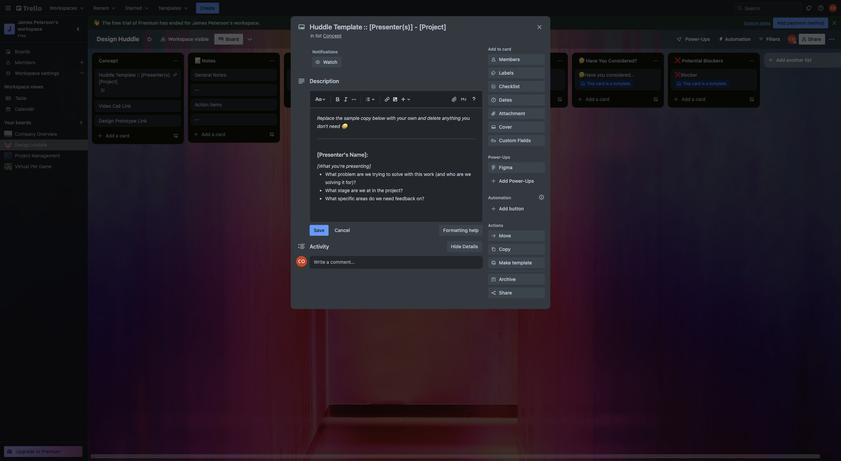 Task type: vqa. For each thing, say whether or not it's contained in the screenshot.
the bottommost Christina Overa (christinaovera) icon
yes



Task type: describe. For each thing, give the bounding box(es) containing it.
huddle template :: [presenter(s)] - [project] link
[[99, 72, 177, 85]]

1 vertical spatial automation
[[488, 195, 511, 201]]

add down action items on the top left of the page
[[202, 132, 211, 137]]

solving
[[325, 180, 341, 185]]

wave image
[[93, 20, 99, 26]]

delete
[[427, 115, 441, 121]]

for
[[185, 20, 191, 26]]

add left button
[[499, 206, 508, 212]]

members for members link to the right
[[499, 56, 520, 62]]

list inside add another list button
[[805, 57, 812, 63]]

4 this from the left
[[683, 81, 691, 86]]

concept link
[[323, 33, 342, 39]]

template
[[512, 260, 532, 266]]

2 what from the top
[[325, 188, 337, 193]]

replace the sample copy below with your own and delete anything you don't need 😀
[[317, 115, 471, 129]]

add a card button for 👍positive [i really liked...]
[[287, 94, 363, 105]]

the inside replace the sample copy below with your own and delete anything you don't need 😀
[[336, 115, 343, 121]]

below
[[373, 115, 385, 121]]

video
[[99, 103, 111, 109]]

add a card button for general notes:
[[191, 129, 267, 140]]

3 what from the top
[[325, 196, 337, 202]]

checklist
[[499, 84, 520, 89]]

need inside [what you're presenting] what problem are we trying to solve with this work (and who are we solving it for)? what stage are we at in the project? what specific areas do we need feedback on?
[[383, 196, 394, 202]]

0 vertical spatial share button
[[799, 34, 826, 45]]

cover
[[499, 124, 512, 130]]

custom fields button
[[488, 137, 545, 144]]

0 horizontal spatial ups
[[502, 155, 510, 160]]

and
[[418, 115, 426, 121]]

your boards with 4 items element
[[4, 119, 68, 127]]

show menu image
[[829, 36, 836, 43]]

- inside huddle template :: [presenter(s)] - [project]
[[173, 72, 175, 78]]

[presenter's
[[317, 152, 349, 158]]

❌blocker
[[675, 72, 698, 78]]

😀
[[341, 123, 348, 129]]

design inside "design huddle" text field
[[97, 36, 117, 43]]

table link
[[15, 95, 84, 102]]

virtual
[[15, 164, 29, 169]]

checklist link
[[488, 81, 545, 92]]

the inside [what you're presenting] what problem are we trying to solve with this work (and who are we solving it for)? what stage are we at in the project? what specific areas do we need feedback on?
[[377, 188, 384, 193]]

add a card for ❌blocker
[[682, 96, 706, 102]]

about...?]
[[524, 72, 545, 78]]

workspace inside james peterson's workspace free
[[18, 26, 42, 32]]

boards link
[[0, 46, 88, 57]]

0 horizontal spatial design huddle
[[15, 142, 47, 148]]

description
[[310, 78, 339, 84]]

are down for)?
[[351, 188, 358, 193]]

add right link icon
[[394, 96, 403, 102]]

cover link
[[488, 122, 545, 133]]

[what you're presenting] what problem are we trying to solve with this work (and who are we solving it for)? what stage are we at in the project? what specific areas do we need feedback on?
[[317, 163, 472, 202]]

add a card for general notes:
[[202, 132, 226, 137]]

create from template… image for add a card button above the and
[[461, 97, 467, 102]]

work
[[424, 171, 434, 177]]

james inside james peterson's workspace free
[[18, 19, 32, 25]]

your
[[397, 115, 407, 121]]

premium inside upgrade to premium link
[[41, 449, 61, 455]]

plans
[[760, 21, 771, 26]]

Board name text field
[[93, 34, 143, 45]]

sm image for move
[[490, 233, 497, 239]]

sample
[[344, 115, 360, 121]]

upgrade
[[16, 449, 34, 455]]

1 horizontal spatial [what
[[510, 72, 523, 78]]

hide details link
[[447, 241, 482, 252]]

peterson's inside banner
[[208, 20, 233, 26]]

problem
[[338, 171, 356, 177]]

explore plans button
[[745, 19, 771, 27]]

link image
[[383, 95, 391, 103]]

design huddle link
[[15, 142, 84, 148]]

add to card
[[488, 47, 511, 52]]

boards
[[15, 49, 30, 54]]

areas
[[356, 196, 368, 202]]

4 this card is a template. from the left
[[683, 81, 728, 86]]

cancel button
[[331, 225, 354, 236]]

sm image for make template
[[490, 260, 497, 267]]

payment
[[788, 20, 807, 26]]

1 vertical spatial power-
[[488, 155, 502, 160]]

template. for about...?]
[[518, 81, 536, 86]]

add button button
[[488, 204, 545, 214]]

you inside replace the sample copy below with your own and delete anything you don't need 😀
[[462, 115, 470, 121]]

prototype
[[115, 118, 137, 124]]

design huddle inside text field
[[97, 36, 139, 43]]

this for 🙋question
[[491, 81, 499, 86]]

project
[[15, 153, 30, 159]]

sm image for automation
[[716, 34, 725, 43]]

image image
[[391, 95, 399, 103]]

at
[[367, 188, 371, 193]]

actions
[[488, 223, 503, 228]]

workspace visible button
[[156, 34, 213, 45]]

0 vertical spatial you
[[597, 72, 605, 78]]

make template link
[[488, 258, 545, 269]]

view markdown image
[[461, 96, 467, 103]]

free
[[18, 33, 26, 38]]

calendar
[[15, 106, 35, 112]]

add down 🤔have
[[586, 96, 595, 102]]

name]:
[[350, 152, 368, 158]]

the
[[102, 20, 111, 26]]

this card is a template. for [what
[[491, 81, 536, 86]]

sm image for checklist
[[490, 83, 497, 90]]

add a card for 🤔have you considered...
[[586, 96, 610, 102]]

virtual pet game
[[15, 164, 52, 169]]

sm image for members
[[490, 56, 497, 63]]

editor toolbar toolbar
[[313, 94, 480, 105]]

company overview
[[15, 131, 57, 137]]

to for card
[[497, 47, 501, 52]]

ended
[[169, 20, 183, 26]]

we left the at
[[359, 188, 365, 193]]

banner containing 👋
[[88, 16, 841, 30]]

hide
[[451, 244, 462, 250]]

own
[[408, 115, 417, 121]]

.
[[259, 20, 260, 26]]

4 is from the left
[[702, 81, 705, 86]]

template. for considered...
[[614, 81, 632, 86]]

is for you
[[606, 81, 609, 86]]

add power-ups
[[499, 178, 534, 184]]

board link
[[214, 34, 243, 45]]

2 -- link from the top
[[195, 116, 273, 123]]

Write a comment text field
[[310, 256, 483, 268]]

sm image for cover
[[490, 124, 497, 131]]

copy
[[361, 115, 371, 121]]

🙋question
[[483, 72, 509, 78]]

activity
[[310, 244, 329, 250]]

to inside [what you're presenting] what problem are we trying to solve with this work (and who are we solving it for)? what stage are we at in the project? what specific areas do we need feedback on?
[[386, 171, 391, 177]]

with inside [what you're presenting] what problem are we trying to solve with this work (and who are we solving it for)? what stage are we at in the project? what specific areas do we need feedback on?
[[404, 171, 413, 177]]

edit card image
[[172, 72, 178, 77]]

really
[[320, 72, 331, 78]]

automation button
[[716, 34, 755, 45]]

👋 the free trial of premium has ended for james peterson's workspace .
[[93, 20, 260, 26]]

primary element
[[0, 0, 841, 16]]

board
[[226, 36, 239, 42]]

design for design prototype link link
[[99, 118, 114, 124]]

1 -- link from the top
[[195, 87, 273, 93]]

this card is a template. for you
[[587, 81, 632, 86]]

save button
[[310, 225, 329, 236]]

this card is a template. for [i
[[299, 81, 343, 86]]

add left text styles image
[[298, 96, 307, 102]]

🙋question [what about...?]
[[483, 72, 545, 78]]

create from template… image for really
[[365, 97, 371, 102]]

add board image
[[78, 120, 84, 125]]

pet
[[30, 164, 38, 169]]

1 what from the top
[[325, 171, 337, 177]]

christina overa (christinaovera) image
[[296, 256, 307, 267]]

calendar link
[[15, 106, 84, 113]]

need inside replace the sample copy below with your own and delete anything you don't need 😀
[[329, 123, 340, 129]]

are down presenting]
[[357, 171, 364, 177]]

are right who
[[457, 171, 464, 177]]

your
[[4, 120, 14, 125]]

workspace inside banner
[[234, 20, 259, 26]]

add a card for 👍positive [i really liked...]
[[298, 96, 322, 102]]



Task type: locate. For each thing, give the bounding box(es) containing it.
attachment
[[499, 111, 525, 116]]

1 horizontal spatial ups
[[525, 178, 534, 184]]

you're
[[332, 163, 345, 169]]

the
[[336, 115, 343, 121], [377, 188, 384, 193]]

workspace for workspace views
[[4, 84, 29, 90]]

-- link up action items link
[[195, 87, 273, 93]]

🙋question [what about...?] link
[[483, 72, 561, 78]]

add a card button for 🙋question [what about...?]
[[479, 94, 555, 105]]

1 horizontal spatial create from template… image
[[749, 97, 755, 102]]

peterson's up board link
[[208, 20, 233, 26]]

0 horizontal spatial list
[[316, 33, 322, 39]]

add up 🙋question
[[488, 47, 496, 52]]

1 vertical spatial need
[[383, 196, 394, 202]]

this
[[415, 171, 423, 177]]

sm image for labels
[[490, 70, 497, 76]]

search image
[[737, 5, 743, 11]]

with left this on the top
[[404, 171, 413, 177]]

what up solving on the left top
[[325, 171, 337, 177]]

add left 'dates' at the top right
[[490, 96, 499, 102]]

add a card down design prototype link
[[106, 133, 130, 139]]

power-ups inside button
[[686, 36, 710, 42]]

sm image for copy
[[490, 246, 497, 253]]

create from template… image for about...?]
[[557, 97, 563, 102]]

0 notifications image
[[805, 4, 813, 12]]

are
[[357, 171, 364, 177], [457, 171, 464, 177], [351, 188, 358, 193]]

action items link
[[195, 101, 273, 108]]

need down project?
[[383, 196, 394, 202]]

1 horizontal spatial peterson's
[[208, 20, 233, 26]]

this card is a template. down 🤔have you considered...
[[587, 81, 632, 86]]

3 is from the left
[[606, 81, 609, 86]]

0 vertical spatial [what
[[510, 72, 523, 78]]

premium
[[138, 20, 159, 26], [41, 449, 61, 455]]

0 horizontal spatial members link
[[0, 57, 88, 68]]

2 vertical spatial design
[[15, 142, 30, 148]]

presenting]
[[346, 163, 371, 169]]

workspace for workspace visible
[[168, 36, 193, 42]]

2 this card is a template. from the left
[[491, 81, 536, 86]]

sm image down 🙋question
[[490, 83, 497, 90]]

1 vertical spatial workspace
[[4, 84, 29, 90]]

add down ❌blocker on the right of the page
[[682, 96, 691, 102]]

0 horizontal spatial christina overa (christinaovera) image
[[788, 34, 797, 44]]

0 vertical spatial -- link
[[195, 87, 273, 93]]

dates button
[[488, 95, 545, 106]]

button
[[509, 206, 524, 212]]

1 horizontal spatial to
[[386, 171, 391, 177]]

0 horizontal spatial share
[[499, 290, 512, 296]]

None text field
[[306, 21, 530, 33]]

solve
[[392, 171, 403, 177]]

0 horizontal spatial power-ups
[[488, 155, 510, 160]]

0 horizontal spatial huddle
[[31, 142, 47, 148]]

sm image left the cover
[[490, 124, 497, 131]]

1 vertical spatial list
[[805, 57, 812, 63]]

1 horizontal spatial with
[[404, 171, 413, 177]]

0 vertical spatial with
[[387, 115, 396, 121]]

design inside design prototype link link
[[99, 118, 114, 124]]

sm image
[[490, 56, 497, 63], [315, 59, 321, 66], [490, 83, 497, 90], [490, 124, 497, 131], [490, 164, 497, 171], [490, 233, 497, 239], [490, 276, 497, 283]]

2 create from template… image from the left
[[749, 97, 755, 102]]

in
[[310, 33, 314, 39], [372, 188, 376, 193]]

1 vertical spatial share button
[[488, 288, 545, 299]]

2 template. from the left
[[518, 81, 536, 86]]

2 horizontal spatial power-
[[686, 36, 702, 42]]

power- inside "add power-ups" link
[[509, 178, 525, 184]]

sm image right power-ups button
[[716, 34, 725, 43]]

james right for
[[192, 20, 207, 26]]

sm image left the make
[[490, 260, 497, 267]]

has
[[160, 20, 168, 26]]

0 vertical spatial the
[[336, 115, 343, 121]]

this card is a template. down 🙋question [what about...?]
[[491, 81, 536, 86]]

0 horizontal spatial the
[[336, 115, 343, 121]]

power- inside power-ups button
[[686, 36, 702, 42]]

0 vertical spatial design
[[97, 36, 117, 43]]

to up labels
[[497, 47, 501, 52]]

0 horizontal spatial create from template… image
[[461, 97, 467, 102]]

0 horizontal spatial in
[[310, 33, 314, 39]]

0 vertical spatial list
[[316, 33, 322, 39]]

1 this from the left
[[299, 81, 307, 86]]

sm image inside the archive link
[[490, 276, 497, 283]]

share button down method
[[799, 34, 826, 45]]

sm image inside copy link
[[490, 246, 497, 253]]

sm image inside checklist link
[[490, 83, 497, 90]]

1 horizontal spatial need
[[383, 196, 394, 202]]

1 horizontal spatial share button
[[799, 34, 826, 45]]

create button
[[196, 3, 219, 14]]

1 horizontal spatial workspace
[[168, 36, 193, 42]]

design inside design huddle link
[[15, 142, 30, 148]]

huddle up project management in the left of the page
[[31, 142, 47, 148]]

notes:
[[213, 72, 227, 78]]

specific
[[338, 196, 355, 202]]

1 create from template… image from the left
[[461, 97, 467, 102]]

in left concept link
[[310, 33, 314, 39]]

1 horizontal spatial power-ups
[[686, 36, 710, 42]]

is down 🙋question [what about...?]
[[510, 81, 513, 86]]

1 vertical spatial design
[[99, 118, 114, 124]]

project management
[[15, 153, 60, 159]]

members up labels
[[499, 56, 520, 62]]

need left the 😀
[[329, 123, 340, 129]]

0 vertical spatial christina overa (christinaovera) image
[[829, 4, 837, 12]]

0 vertical spatial what
[[325, 171, 337, 177]]

create from template… image for add a card button corresponding to ❌blocker
[[749, 97, 755, 102]]

add a card button for ❌blocker
[[671, 94, 747, 105]]

members down boards
[[15, 60, 35, 65]]

bold ⌘b image
[[334, 95, 342, 103]]

lists image
[[364, 95, 372, 103]]

1 is from the left
[[318, 81, 321, 86]]

in right the at
[[372, 188, 376, 193]]

labels link
[[488, 68, 545, 78]]

we right who
[[465, 171, 471, 177]]

add a card right link icon
[[394, 96, 418, 102]]

design huddle down 'free'
[[97, 36, 139, 43]]

you right 'anything'
[[462, 115, 470, 121]]

the right the at
[[377, 188, 384, 193]]

create from template… image for considered...
[[653, 97, 659, 102]]

template. down 🙋question [what about...?] link
[[518, 81, 536, 86]]

0 horizontal spatial automation
[[488, 195, 511, 201]]

🤔have you considered... link
[[579, 72, 657, 78]]

is for [what
[[510, 81, 513, 86]]

1 vertical spatial ups
[[502, 155, 510, 160]]

another
[[787, 57, 804, 63]]

create from template… image
[[461, 97, 467, 102], [749, 97, 755, 102]]

move link
[[488, 231, 545, 241]]

members for leftmost members link
[[15, 60, 35, 65]]

sm image left archive
[[490, 276, 497, 283]]

open help dialog image
[[470, 95, 478, 103]]

link for video call link
[[122, 103, 131, 109]]

sm image inside members link
[[490, 56, 497, 63]]

watch button
[[312, 57, 342, 68]]

2 this from the left
[[491, 81, 499, 86]]

1 vertical spatial share
[[499, 290, 512, 296]]

Main content area, start typing to enter text. text field
[[317, 114, 476, 215]]

on?
[[417, 196, 424, 202]]

add down design prototype link
[[106, 133, 114, 139]]

customize views image
[[246, 36, 253, 43]]

[what up checklist link
[[510, 72, 523, 78]]

-- link down action items link
[[195, 116, 273, 123]]

peterson's inside james peterson's workspace free
[[34, 19, 58, 25]]

1 horizontal spatial members
[[499, 56, 520, 62]]

ups up figma at the right of the page
[[502, 155, 510, 160]]

1 vertical spatial the
[[377, 188, 384, 193]]

0 vertical spatial --
[[195, 87, 199, 93]]

premium inside banner
[[138, 20, 159, 26]]

add a card button down ❌blocker link
[[671, 94, 747, 105]]

0 vertical spatial power-ups
[[686, 36, 710, 42]]

sm image inside automation button
[[716, 34, 725, 43]]

[what left you're
[[317, 163, 330, 169]]

trying
[[373, 171, 385, 177]]

1 template. from the left
[[325, 81, 343, 86]]

overview
[[37, 131, 57, 137]]

design huddle down company overview
[[15, 142, 47, 148]]

sm image left the copy
[[490, 246, 497, 253]]

workspace up customize views image
[[234, 20, 259, 26]]

list right the another
[[805, 57, 812, 63]]

design down the at the top of the page
[[97, 36, 117, 43]]

[presenter(s)]
[[141, 72, 172, 78]]

upgrade to premium link
[[4, 447, 83, 458]]

sm image inside cover link
[[490, 124, 497, 131]]

template.
[[325, 81, 343, 86], [518, 81, 536, 86], [614, 81, 632, 86], [710, 81, 728, 86]]

game
[[39, 164, 52, 169]]

1 vertical spatial premium
[[41, 449, 61, 455]]

need
[[329, 123, 340, 129], [383, 196, 394, 202]]

template. down the considered...
[[614, 81, 632, 86]]

template
[[116, 72, 136, 78]]

add a card button down 🤔have you considered... link
[[575, 94, 651, 105]]

1 horizontal spatial design huddle
[[97, 36, 139, 43]]

-
[[173, 72, 175, 78], [195, 87, 197, 93], [197, 87, 199, 93], [195, 117, 197, 122], [197, 117, 199, 122]]

1 horizontal spatial james
[[192, 20, 207, 26]]

1 vertical spatial [what
[[317, 163, 330, 169]]

add a card down ❌blocker on the right of the page
[[682, 96, 706, 102]]

1 horizontal spatial christina overa (christinaovera) image
[[829, 4, 837, 12]]

workspace down 👋 the free trial of premium has ended for james peterson's workspace .
[[168, 36, 193, 42]]

feedback
[[395, 196, 415, 202]]

what
[[325, 171, 337, 177], [325, 188, 337, 193], [325, 196, 337, 202]]

link right the call
[[122, 103, 131, 109]]

sm image inside make template link
[[490, 260, 497, 267]]

design up project
[[15, 142, 30, 148]]

huddle inside huddle template :: [presenter(s)] - [project]
[[99, 72, 114, 78]]

is down 🤔have you considered...
[[606, 81, 609, 86]]

-- for 1st -- link from the top
[[195, 87, 199, 93]]

add a card button
[[287, 94, 363, 105], [383, 94, 459, 105], [479, 94, 555, 105], [575, 94, 651, 105], [671, 94, 747, 105], [191, 129, 267, 140], [95, 131, 170, 141]]

labels
[[499, 70, 514, 76]]

[what inside [what you're presenting] what problem are we trying to solve with this work (and who are we solving it for)? what stage are we at in the project? what specific areas do we need feedback on?
[[317, 163, 330, 169]]

0 vertical spatial huddle
[[118, 36, 139, 43]]

design down video
[[99, 118, 114, 124]]

company
[[15, 131, 36, 137]]

1 horizontal spatial share
[[809, 36, 821, 42]]

1 vertical spatial power-ups
[[488, 155, 510, 160]]

2 is from the left
[[510, 81, 513, 86]]

add a card button up the and
[[383, 94, 459, 105]]

1 horizontal spatial link
[[138, 118, 147, 124]]

0 horizontal spatial workspace
[[18, 26, 42, 32]]

replace
[[317, 115, 335, 121]]

0 vertical spatial automation
[[725, 36, 751, 42]]

2 vertical spatial power-
[[509, 178, 525, 184]]

this down 🙋question
[[491, 81, 499, 86]]

more formatting image
[[350, 95, 358, 103]]

1 this card is a template. from the left
[[299, 81, 343, 86]]

company overview link
[[15, 131, 84, 138]]

sm image inside labels link
[[490, 70, 497, 76]]

archive link
[[488, 274, 545, 285]]

christina overa (christinaovera) image right "open information menu" "icon"
[[829, 4, 837, 12]]

don't
[[317, 123, 328, 129]]

stage
[[338, 188, 350, 193]]

0 vertical spatial power-
[[686, 36, 702, 42]]

sm image down 'add to card'
[[490, 56, 497, 63]]

3 this card is a template. from the left
[[587, 81, 632, 86]]

0 horizontal spatial to
[[36, 449, 40, 455]]

add a card button for 🤔have you considered...
[[575, 94, 651, 105]]

workspace inside button
[[168, 36, 193, 42]]

0 vertical spatial link
[[122, 103, 131, 109]]

1 vertical spatial workspace
[[18, 26, 42, 32]]

sm image
[[716, 34, 725, 43], [490, 70, 497, 76], [490, 246, 497, 253], [490, 260, 497, 267]]

general
[[195, 72, 212, 78]]

(and
[[436, 171, 445, 177]]

1 horizontal spatial you
[[597, 72, 605, 78]]

with left your
[[387, 115, 396, 121]]

link for design prototype link
[[138, 118, 147, 124]]

text styles image
[[315, 95, 323, 103]]

to right upgrade
[[36, 449, 40, 455]]

this down 🤔have
[[587, 81, 595, 86]]

james peterson's workspace link
[[18, 19, 59, 32]]

christina overa (christinaovera) image inside primary element
[[829, 4, 837, 12]]

automation inside button
[[725, 36, 751, 42]]

ups up add button button
[[525, 178, 534, 184]]

1 vertical spatial huddle
[[99, 72, 114, 78]]

3 template. from the left
[[614, 81, 632, 86]]

add down figma at the right of the page
[[499, 178, 508, 184]]

2 vertical spatial ups
[[525, 178, 534, 184]]

huddle inside text field
[[118, 36, 139, 43]]

1 horizontal spatial power-
[[509, 178, 525, 184]]

this down 👍positive
[[299, 81, 307, 86]]

trial
[[122, 20, 131, 26]]

0 horizontal spatial share button
[[488, 288, 545, 299]]

2 horizontal spatial ups
[[702, 36, 710, 42]]

huddle up [project]
[[99, 72, 114, 78]]

-- down the action
[[195, 117, 199, 122]]

2 vertical spatial to
[[36, 449, 40, 455]]

[project]
[[99, 79, 118, 85]]

0 vertical spatial share
[[809, 36, 821, 42]]

concept
[[323, 33, 342, 39]]

-- for first -- link from the bottom of the page
[[195, 117, 199, 122]]

archive
[[499, 277, 516, 282]]

share button down the archive link
[[488, 288, 545, 299]]

add a card for 🙋question [what about...?]
[[490, 96, 514, 102]]

design for design huddle link
[[15, 142, 30, 148]]

2 horizontal spatial huddle
[[118, 36, 139, 43]]

::
[[137, 72, 140, 78]]

this for 👍positive
[[299, 81, 307, 86]]

j link
[[4, 24, 15, 34]]

0 vertical spatial workspace
[[234, 20, 259, 26]]

1 vertical spatial link
[[138, 118, 147, 124]]

to left the solve
[[386, 171, 391, 177]]

1 horizontal spatial members link
[[488, 54, 545, 65]]

ups inside button
[[702, 36, 710, 42]]

liked...]
[[333, 72, 349, 78]]

banner
[[88, 16, 841, 30]]

what left specific
[[325, 196, 337, 202]]

project?
[[385, 188, 403, 193]]

figma
[[499, 165, 513, 170]]

1 horizontal spatial workspace
[[234, 20, 259, 26]]

-- up the action
[[195, 87, 199, 93]]

with inside replace the sample copy below with your own and delete anything you don't need 😀
[[387, 115, 396, 121]]

add a card button down design prototype link link
[[95, 131, 170, 141]]

upgrade to premium
[[16, 449, 61, 455]]

1 horizontal spatial automation
[[725, 36, 751, 42]]

1 vertical spatial to
[[386, 171, 391, 177]]

for)?
[[346, 180, 356, 185]]

1 vertical spatial christina overa (christinaovera) image
[[788, 34, 797, 44]]

ups left automation button
[[702, 36, 710, 42]]

copy
[[499, 247, 511, 252]]

sm image inside watch button
[[315, 59, 321, 66]]

0 horizontal spatial james
[[18, 19, 32, 25]]

add payment method button
[[774, 18, 829, 28]]

considered...
[[607, 72, 635, 78]]

link down video call link link on the left top
[[138, 118, 147, 124]]

you right 🤔have
[[597, 72, 605, 78]]

1 vertical spatial in
[[372, 188, 376, 193]]

0 vertical spatial workspace
[[168, 36, 193, 42]]

premium right the of
[[138, 20, 159, 26]]

we right do
[[376, 196, 382, 202]]

details
[[463, 244, 478, 250]]

j
[[8, 25, 11, 33]]

add left payment
[[778, 20, 786, 26]]

members link up labels link
[[488, 54, 545, 65]]

0 vertical spatial premium
[[138, 20, 159, 26]]

custom
[[499, 138, 517, 143]]

0 horizontal spatial power-
[[488, 155, 502, 160]]

notifications
[[312, 49, 338, 54]]

open information menu image
[[818, 5, 825, 11]]

this for 🤔have
[[587, 81, 595, 86]]

members link
[[488, 54, 545, 65], [0, 57, 88, 68]]

star or unstar board image
[[147, 37, 152, 42]]

0 horizontal spatial premium
[[41, 449, 61, 455]]

add left the another
[[777, 57, 785, 63]]

action items
[[195, 102, 222, 108]]

members link down boards
[[0, 57, 88, 68]]

1 horizontal spatial list
[[805, 57, 812, 63]]

1 vertical spatial you
[[462, 115, 470, 121]]

anything
[[442, 115, 461, 121]]

4 template. from the left
[[710, 81, 728, 86]]

design huddle
[[97, 36, 139, 43], [15, 142, 47, 148]]

to
[[497, 47, 501, 52], [386, 171, 391, 177], [36, 449, 40, 455]]

dates
[[499, 97, 512, 103]]

share
[[809, 36, 821, 42], [499, 290, 512, 296]]

is down the 👍positive [i really liked...] in the left of the page
[[318, 81, 321, 86]]

general notes:
[[195, 72, 227, 78]]

sm image for archive
[[490, 276, 497, 283]]

in inside [what you're presenting] what problem are we trying to solve with this work (and who are we solving it for)? what stage are we at in the project? what specific areas do we need feedback on?
[[372, 188, 376, 193]]

workspace up table
[[4, 84, 29, 90]]

Search field
[[743, 3, 802, 13]]

is for [i
[[318, 81, 321, 86]]

automation up add button
[[488, 195, 511, 201]]

1 horizontal spatial huddle
[[99, 72, 114, 78]]

attach and insert link image
[[451, 96, 458, 103]]

sm image for watch
[[315, 59, 321, 66]]

2 horizontal spatial to
[[497, 47, 501, 52]]

make
[[499, 260, 511, 266]]

share down archive
[[499, 290, 512, 296]]

create
[[200, 5, 215, 11]]

add another list
[[777, 57, 812, 63]]

items
[[210, 102, 222, 108]]

0 horizontal spatial workspace
[[4, 84, 29, 90]]

2 -- from the top
[[195, 117, 199, 122]]

0 vertical spatial to
[[497, 47, 501, 52]]

general notes: link
[[195, 72, 273, 78]]

filters
[[767, 36, 780, 42]]

we left trying
[[365, 171, 371, 177]]

christina overa (christinaovera) image
[[829, 4, 837, 12], [788, 34, 797, 44]]

what down solving on the left top
[[325, 188, 337, 193]]

create from template… image
[[365, 97, 371, 102], [557, 97, 563, 102], [653, 97, 659, 102], [269, 132, 275, 137], [173, 133, 179, 139]]

add a card down description in the left of the page
[[298, 96, 322, 102]]

sm image left watch
[[315, 59, 321, 66]]

sm image for figma
[[490, 164, 497, 171]]

james up free
[[18, 19, 32, 25]]

peterson's
[[34, 19, 58, 25], [208, 20, 233, 26]]

3 this from the left
[[587, 81, 595, 86]]

this card is a template. down the 👍positive [i really liked...] in the left of the page
[[299, 81, 343, 86]]

1 horizontal spatial premium
[[138, 20, 159, 26]]

0 vertical spatial ups
[[702, 36, 710, 42]]

0 horizontal spatial members
[[15, 60, 35, 65]]

add a card down checklist
[[490, 96, 514, 102]]

sm image inside the "move" link
[[490, 233, 497, 239]]

attachment button
[[488, 108, 545, 119]]

add inside button
[[778, 20, 786, 26]]

template. for really
[[325, 81, 343, 86]]

0 horizontal spatial with
[[387, 115, 396, 121]]

0 vertical spatial need
[[329, 123, 340, 129]]

explore
[[745, 21, 759, 26]]

sm image left labels
[[490, 70, 497, 76]]

premium right upgrade
[[41, 449, 61, 455]]

to for premium
[[36, 449, 40, 455]]

with
[[387, 115, 396, 121], [404, 171, 413, 177]]

italic ⌘i image
[[342, 95, 350, 103]]

design prototype link
[[99, 118, 147, 124]]

sm image left figma at the right of the page
[[490, 164, 497, 171]]

add a card button down action items link
[[191, 129, 267, 140]]

1 vertical spatial what
[[325, 188, 337, 193]]

1 -- from the top
[[195, 87, 199, 93]]

0 horizontal spatial need
[[329, 123, 340, 129]]

1 vertical spatial with
[[404, 171, 413, 177]]

0 horizontal spatial peterson's
[[34, 19, 58, 25]]



